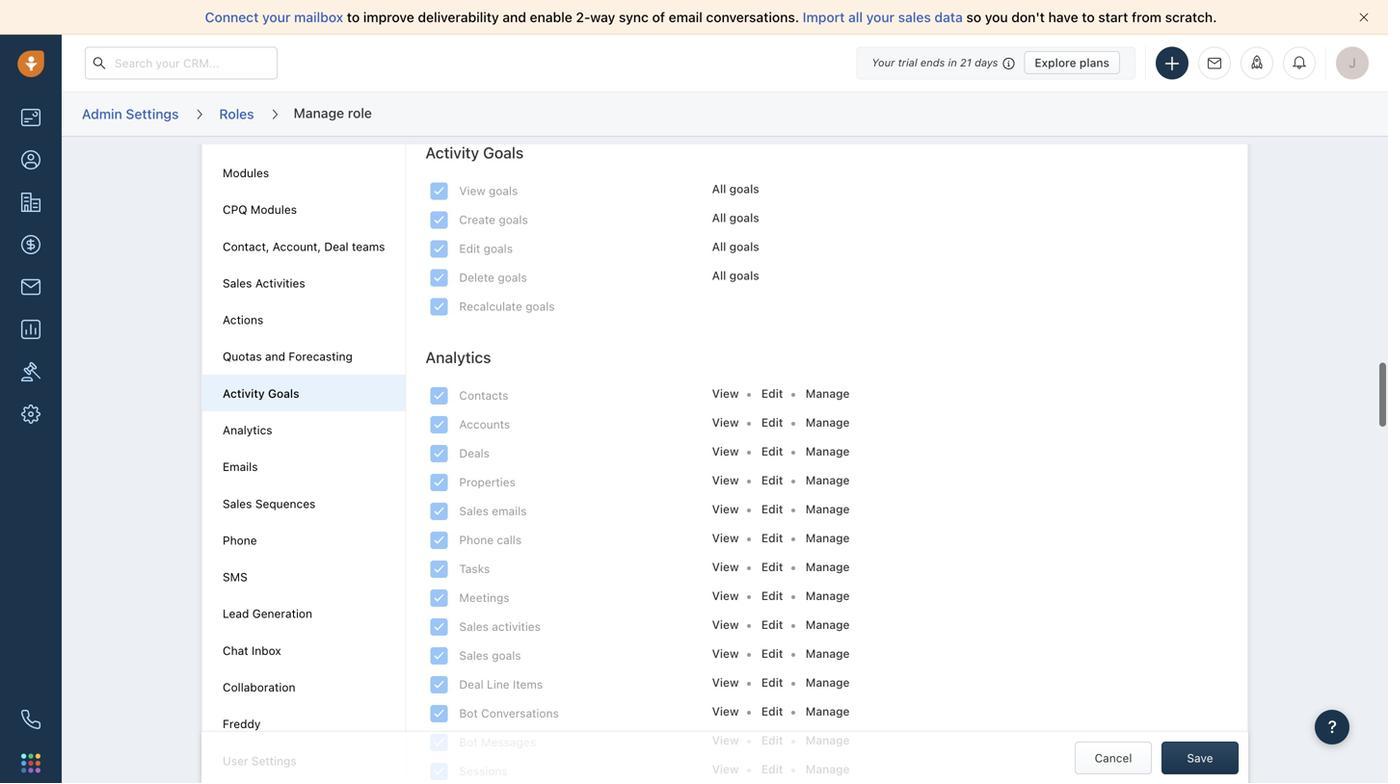 Task type: vqa. For each thing, say whether or not it's contained in the screenshot.
the Deal to the right
yes



Task type: describe. For each thing, give the bounding box(es) containing it.
manage for tasks
[[806, 561, 850, 574]]

14 view from the top
[[712, 763, 739, 777]]

activities
[[492, 621, 541, 634]]

create
[[459, 213, 496, 227]]

14 manage from the top
[[806, 763, 850, 777]]

0 vertical spatial modules
[[223, 166, 269, 180]]

emails link
[[223, 461, 258, 474]]

your
[[872, 56, 895, 69]]

bot for bot conversations
[[459, 707, 478, 721]]

explore
[[1035, 56, 1077, 69]]

view for tasks
[[712, 561, 739, 574]]

2-
[[576, 9, 590, 25]]

account,
[[273, 240, 321, 253]]

don't
[[1012, 9, 1045, 25]]

delete goals
[[459, 271, 527, 284]]

all goals for delete goals
[[712, 269, 760, 283]]

emails
[[223, 461, 258, 474]]

sessions
[[459, 765, 508, 779]]

edit for deals
[[762, 445, 783, 459]]

close image
[[1360, 13, 1369, 22]]

import all your sales data link
[[803, 9, 967, 25]]

so
[[967, 9, 982, 25]]

manage for accounts
[[806, 416, 850, 430]]

phone for phone
[[223, 534, 257, 548]]

view for contacts
[[712, 387, 739, 401]]

view for deal line items
[[712, 677, 739, 690]]

admin
[[82, 106, 122, 122]]

sms
[[223, 571, 248, 584]]

1 horizontal spatial activity goals
[[426, 144, 524, 162]]

in
[[948, 56, 957, 69]]

0 horizontal spatial activity
[[223, 387, 265, 401]]

manage for properties
[[806, 474, 850, 488]]

role
[[348, 105, 372, 121]]

1 your from the left
[[262, 9, 291, 25]]

sales for sales goals
[[459, 650, 489, 663]]

conversations
[[481, 707, 559, 721]]

sales for sales sequences
[[223, 497, 252, 511]]

21
[[960, 56, 972, 69]]

all for view goals
[[712, 182, 726, 196]]

settings for admin settings
[[126, 106, 179, 122]]

cpq modules link
[[223, 203, 297, 217]]

manage for sales goals
[[806, 648, 850, 661]]

0 horizontal spatial activity goals
[[223, 387, 299, 401]]

view for accounts
[[712, 416, 739, 430]]

edit for tasks
[[762, 561, 783, 574]]

connect
[[205, 9, 259, 25]]

view goals
[[459, 184, 518, 198]]

manage role
[[294, 105, 372, 121]]

data
[[935, 9, 963, 25]]

send email image
[[1208, 57, 1222, 70]]

tasks
[[459, 563, 490, 576]]

view for sales activities
[[712, 619, 739, 632]]

collaboration
[[223, 681, 295, 695]]

connect your mailbox link
[[205, 9, 347, 25]]

save button
[[1162, 742, 1239, 775]]

lead
[[223, 608, 249, 621]]

quotas and forecasting link
[[223, 350, 353, 364]]

phone image
[[21, 711, 40, 730]]

properties
[[459, 476, 516, 489]]

1 vertical spatial and
[[265, 350, 285, 364]]

0 horizontal spatial deal
[[324, 240, 349, 253]]

email
[[669, 9, 703, 25]]

start
[[1099, 9, 1129, 25]]

all for delete goals
[[712, 269, 726, 283]]

user
[[223, 755, 248, 768]]

actions link
[[223, 313, 264, 327]]

have
[[1049, 9, 1079, 25]]

sales activities
[[459, 621, 541, 634]]

roles link
[[218, 99, 255, 129]]

scratch.
[[1165, 9, 1217, 25]]

manage for phone calls
[[806, 532, 850, 545]]

contact, account, deal teams link
[[223, 240, 385, 253]]

calls
[[497, 534, 522, 547]]

manage
[[294, 105, 344, 121]]

sales activities link
[[223, 277, 305, 290]]

emails
[[492, 505, 527, 518]]

0 horizontal spatial analytics
[[223, 424, 272, 437]]

roles
[[219, 106, 254, 122]]

delete
[[459, 271, 495, 284]]

cpq modules
[[223, 203, 297, 217]]

edit for contacts
[[762, 387, 783, 401]]

cpq
[[223, 203, 247, 217]]

all goals for edit goals
[[712, 240, 760, 254]]

what's new image
[[1251, 55, 1264, 69]]

Search your CRM... text field
[[85, 47, 278, 80]]

lead generation
[[223, 608, 312, 621]]

quotas
[[223, 350, 262, 364]]

0 vertical spatial activity
[[426, 144, 479, 162]]

sales goals
[[459, 650, 521, 663]]

properties image
[[21, 363, 40, 382]]

of
[[652, 9, 665, 25]]

all goals for view goals
[[712, 182, 760, 196]]

13 edit from the top
[[762, 734, 783, 748]]

freshworks switcher image
[[21, 754, 40, 774]]

activity goals link
[[223, 387, 299, 401]]

contacts
[[459, 389, 509, 403]]

chat
[[223, 644, 248, 658]]

edit for sales emails
[[762, 503, 783, 516]]

phone link
[[223, 534, 257, 548]]

items
[[513, 678, 543, 692]]

admin settings link
[[81, 99, 180, 129]]

edit goals
[[459, 242, 513, 256]]

messages
[[481, 736, 536, 750]]

chat inbox
[[223, 644, 281, 658]]

all for create goals
[[712, 211, 726, 225]]

days
[[975, 56, 998, 69]]

ends
[[921, 56, 945, 69]]

view for sales emails
[[712, 503, 739, 516]]

edit for phone calls
[[762, 532, 783, 545]]

generation
[[252, 608, 312, 621]]

cancel button
[[1075, 742, 1152, 775]]

create goals
[[459, 213, 528, 227]]

edit for bot conversations
[[762, 705, 783, 719]]

meetings
[[459, 592, 510, 605]]



Task type: locate. For each thing, give the bounding box(es) containing it.
1 vertical spatial activity
[[223, 387, 265, 401]]

quotas and forecasting
[[223, 350, 353, 364]]

7 view from the top
[[712, 561, 739, 574]]

0 horizontal spatial and
[[265, 350, 285, 364]]

edit
[[459, 242, 480, 256]]

5 edit from the top
[[762, 503, 783, 516]]

view
[[459, 184, 486, 198]]

deal
[[324, 240, 349, 253], [459, 678, 484, 692]]

edit for sales goals
[[762, 648, 783, 661]]

activities
[[255, 277, 305, 290]]

9 manage from the top
[[806, 619, 850, 632]]

enable
[[530, 9, 573, 25]]

modules link
[[223, 166, 269, 180]]

9 edit from the top
[[762, 619, 783, 632]]

and
[[503, 9, 526, 25], [265, 350, 285, 364]]

contact,
[[223, 240, 269, 253]]

settings right admin
[[126, 106, 179, 122]]

9 view from the top
[[712, 619, 739, 632]]

explore plans link
[[1024, 51, 1120, 74]]

bot up bot messages
[[459, 707, 478, 721]]

1 vertical spatial bot
[[459, 736, 478, 750]]

1 all goals from the top
[[712, 182, 760, 196]]

activity down quotas
[[223, 387, 265, 401]]

2 manage from the top
[[806, 416, 850, 430]]

2 all goals from the top
[[712, 211, 760, 225]]

12 manage from the top
[[806, 705, 850, 719]]

sales sequences
[[223, 497, 316, 511]]

2 view from the top
[[712, 416, 739, 430]]

forecasting
[[289, 350, 353, 364]]

sales
[[898, 9, 931, 25]]

goals
[[483, 144, 524, 162], [268, 387, 299, 401]]

all for edit goals
[[712, 240, 726, 254]]

manage for sales emails
[[806, 503, 850, 516]]

0 horizontal spatial to
[[347, 9, 360, 25]]

manage for sales activities
[[806, 619, 850, 632]]

4 all goals from the top
[[712, 269, 760, 283]]

deal line items
[[459, 678, 543, 692]]

phone up tasks
[[459, 534, 494, 547]]

sales up actions
[[223, 277, 252, 290]]

chat inbox link
[[223, 644, 281, 658]]

view for properties
[[712, 474, 739, 488]]

way
[[590, 9, 616, 25]]

4 all from the top
[[712, 269, 726, 283]]

sales
[[223, 277, 252, 290], [223, 497, 252, 511], [459, 505, 489, 518], [459, 621, 489, 634], [459, 650, 489, 663]]

sync
[[619, 9, 649, 25]]

admin settings
[[82, 106, 179, 122]]

view for sales goals
[[712, 648, 739, 661]]

0 horizontal spatial goals
[[268, 387, 299, 401]]

all
[[849, 9, 863, 25]]

your left mailbox
[[262, 9, 291, 25]]

goals up 'view goals'
[[483, 144, 524, 162]]

1 horizontal spatial goals
[[483, 144, 524, 162]]

11 edit from the top
[[762, 677, 783, 690]]

mailbox
[[294, 9, 343, 25]]

0 vertical spatial and
[[503, 9, 526, 25]]

0 vertical spatial goals
[[483, 144, 524, 162]]

cancel
[[1095, 752, 1132, 766]]

contact, account, deal teams
[[223, 240, 385, 253]]

11 view from the top
[[712, 677, 739, 690]]

1 manage from the top
[[806, 387, 850, 401]]

connect your mailbox to improve deliverability and enable 2-way sync of email conversations. import all your sales data so you don't have to start from scratch.
[[205, 9, 1217, 25]]

goals down quotas and forecasting link
[[268, 387, 299, 401]]

13 view from the top
[[712, 734, 739, 748]]

bot for bot messages
[[459, 736, 478, 750]]

recalculate
[[459, 300, 522, 313]]

1 vertical spatial settings
[[252, 755, 297, 768]]

1 edit from the top
[[762, 387, 783, 401]]

from
[[1132, 9, 1162, 25]]

0 horizontal spatial phone
[[223, 534, 257, 548]]

2 to from the left
[[1082, 9, 1095, 25]]

view
[[712, 387, 739, 401], [712, 416, 739, 430], [712, 445, 739, 459], [712, 474, 739, 488], [712, 503, 739, 516], [712, 532, 739, 545], [712, 561, 739, 574], [712, 590, 739, 603], [712, 619, 739, 632], [712, 648, 739, 661], [712, 677, 739, 690], [712, 705, 739, 719], [712, 734, 739, 748], [712, 763, 739, 777]]

7 manage from the top
[[806, 561, 850, 574]]

to left start
[[1082, 9, 1095, 25]]

modules up cpq
[[223, 166, 269, 180]]

view for bot conversations
[[712, 705, 739, 719]]

improve
[[363, 9, 414, 25]]

and right quotas
[[265, 350, 285, 364]]

6 view from the top
[[712, 532, 739, 545]]

analytics link
[[223, 424, 272, 437]]

edit for sales activities
[[762, 619, 783, 632]]

10 edit from the top
[[762, 648, 783, 661]]

edit for deal line items
[[762, 677, 783, 690]]

phone calls
[[459, 534, 522, 547]]

11 manage from the top
[[806, 677, 850, 690]]

1 vertical spatial deal
[[459, 678, 484, 692]]

0 vertical spatial settings
[[126, 106, 179, 122]]

1 vertical spatial goals
[[268, 387, 299, 401]]

4 manage from the top
[[806, 474, 850, 488]]

phone up sms
[[223, 534, 257, 548]]

all goals for create goals
[[712, 211, 760, 225]]

sms link
[[223, 571, 248, 584]]

sequences
[[255, 497, 316, 511]]

analytics up 'emails' link at the bottom left of the page
[[223, 424, 272, 437]]

settings for user settings
[[252, 755, 297, 768]]

your
[[262, 9, 291, 25], [867, 9, 895, 25]]

view for phone calls
[[712, 532, 739, 545]]

deals
[[459, 447, 490, 461]]

deliverability
[[418, 9, 499, 25]]

bot up sessions
[[459, 736, 478, 750]]

freddy
[[223, 718, 261, 732]]

trial
[[898, 56, 918, 69]]

sales down properties
[[459, 505, 489, 518]]

bot conversations
[[459, 707, 559, 721]]

to right mailbox
[[347, 9, 360, 25]]

teams
[[352, 240, 385, 253]]

phone for phone calls
[[459, 534, 494, 547]]

1 horizontal spatial activity
[[426, 144, 479, 162]]

1 vertical spatial activity goals
[[223, 387, 299, 401]]

2 your from the left
[[867, 9, 895, 25]]

3 manage from the top
[[806, 445, 850, 459]]

recalculate goals
[[459, 300, 555, 313]]

edit
[[762, 387, 783, 401], [762, 416, 783, 430], [762, 445, 783, 459], [762, 474, 783, 488], [762, 503, 783, 516], [762, 532, 783, 545], [762, 561, 783, 574], [762, 590, 783, 603], [762, 619, 783, 632], [762, 648, 783, 661], [762, 677, 783, 690], [762, 705, 783, 719], [762, 734, 783, 748], [762, 763, 783, 777]]

settings right "user"
[[252, 755, 297, 768]]

6 edit from the top
[[762, 532, 783, 545]]

view for meetings
[[712, 590, 739, 603]]

7 edit from the top
[[762, 561, 783, 574]]

actions
[[223, 313, 264, 327]]

user settings link
[[223, 755, 297, 768]]

user settings
[[223, 755, 297, 768]]

manage for contacts
[[806, 387, 850, 401]]

12 view from the top
[[712, 705, 739, 719]]

1 horizontal spatial settings
[[252, 755, 297, 768]]

your right all on the right top
[[867, 9, 895, 25]]

edit for meetings
[[762, 590, 783, 603]]

sales sequences link
[[223, 497, 316, 511]]

and left enable
[[503, 9, 526, 25]]

4 edit from the top
[[762, 474, 783, 488]]

2 all from the top
[[712, 211, 726, 225]]

sales down meetings
[[459, 621, 489, 634]]

1 view from the top
[[712, 387, 739, 401]]

sales emails
[[459, 505, 527, 518]]

14 edit from the top
[[762, 763, 783, 777]]

manage for meetings
[[806, 590, 850, 603]]

conversations.
[[706, 9, 799, 25]]

10 view from the top
[[712, 648, 739, 661]]

activity goals up the analytics link
[[223, 387, 299, 401]]

3 view from the top
[[712, 445, 739, 459]]

phone element
[[12, 701, 50, 740]]

1 bot from the top
[[459, 707, 478, 721]]

1 to from the left
[[347, 9, 360, 25]]

1 vertical spatial modules
[[251, 203, 297, 217]]

1 vertical spatial analytics
[[223, 424, 272, 437]]

edit for properties
[[762, 474, 783, 488]]

deal left "teams"
[[324, 240, 349, 253]]

1 horizontal spatial phone
[[459, 534, 494, 547]]

analytics
[[426, 349, 491, 367], [223, 424, 272, 437]]

1 phone from the left
[[459, 534, 494, 547]]

explore plans
[[1035, 56, 1110, 69]]

view for deals
[[712, 445, 739, 459]]

0 vertical spatial analytics
[[426, 349, 491, 367]]

bot
[[459, 707, 478, 721], [459, 736, 478, 750]]

1 horizontal spatial your
[[867, 9, 895, 25]]

lead generation link
[[223, 608, 312, 621]]

8 manage from the top
[[806, 590, 850, 603]]

manage for deal line items
[[806, 677, 850, 690]]

5 view from the top
[[712, 503, 739, 516]]

1 all from the top
[[712, 182, 726, 196]]

8 view from the top
[[712, 590, 739, 603]]

sales for sales emails
[[459, 505, 489, 518]]

activity up view
[[426, 144, 479, 162]]

5 manage from the top
[[806, 503, 850, 516]]

plans
[[1080, 56, 1110, 69]]

0 vertical spatial deal
[[324, 240, 349, 253]]

3 edit from the top
[[762, 445, 783, 459]]

1 horizontal spatial to
[[1082, 9, 1095, 25]]

sales up phone link
[[223, 497, 252, 511]]

activity
[[426, 144, 479, 162], [223, 387, 265, 401]]

1 horizontal spatial deal
[[459, 678, 484, 692]]

edit for accounts
[[762, 416, 783, 430]]

sales for sales activities
[[223, 277, 252, 290]]

0 vertical spatial bot
[[459, 707, 478, 721]]

6 manage from the top
[[806, 532, 850, 545]]

3 all goals from the top
[[712, 240, 760, 254]]

your trial ends in 21 days
[[872, 56, 998, 69]]

settings
[[126, 106, 179, 122], [252, 755, 297, 768]]

sales for sales activities
[[459, 621, 489, 634]]

you
[[985, 9, 1008, 25]]

line
[[487, 678, 510, 692]]

bot messages
[[459, 736, 536, 750]]

0 horizontal spatial your
[[262, 9, 291, 25]]

freddy link
[[223, 718, 261, 732]]

manage for bot conversations
[[806, 705, 850, 719]]

2 bot from the top
[[459, 736, 478, 750]]

2 phone from the left
[[223, 534, 257, 548]]

save
[[1187, 752, 1214, 766]]

13 manage from the top
[[806, 734, 850, 748]]

4 view from the top
[[712, 474, 739, 488]]

0 vertical spatial activity goals
[[426, 144, 524, 162]]

2 edit from the top
[[762, 416, 783, 430]]

analytics up contacts
[[426, 349, 491, 367]]

1 horizontal spatial analytics
[[426, 349, 491, 367]]

3 all from the top
[[712, 240, 726, 254]]

import
[[803, 9, 845, 25]]

1 horizontal spatial and
[[503, 9, 526, 25]]

activity goals
[[426, 144, 524, 162], [223, 387, 299, 401]]

activity goals up view
[[426, 144, 524, 162]]

10 manage from the top
[[806, 648, 850, 661]]

modules right cpq
[[251, 203, 297, 217]]

collaboration link
[[223, 681, 295, 695]]

0 horizontal spatial settings
[[126, 106, 179, 122]]

8 edit from the top
[[762, 590, 783, 603]]

12 edit from the top
[[762, 705, 783, 719]]

goals
[[730, 182, 760, 196], [489, 184, 518, 198], [730, 211, 760, 225], [499, 213, 528, 227], [730, 240, 760, 254], [484, 242, 513, 256], [730, 269, 760, 283], [498, 271, 527, 284], [526, 300, 555, 313], [492, 650, 521, 663]]

manage for deals
[[806, 445, 850, 459]]

deal left line
[[459, 678, 484, 692]]

sales up line
[[459, 650, 489, 663]]



